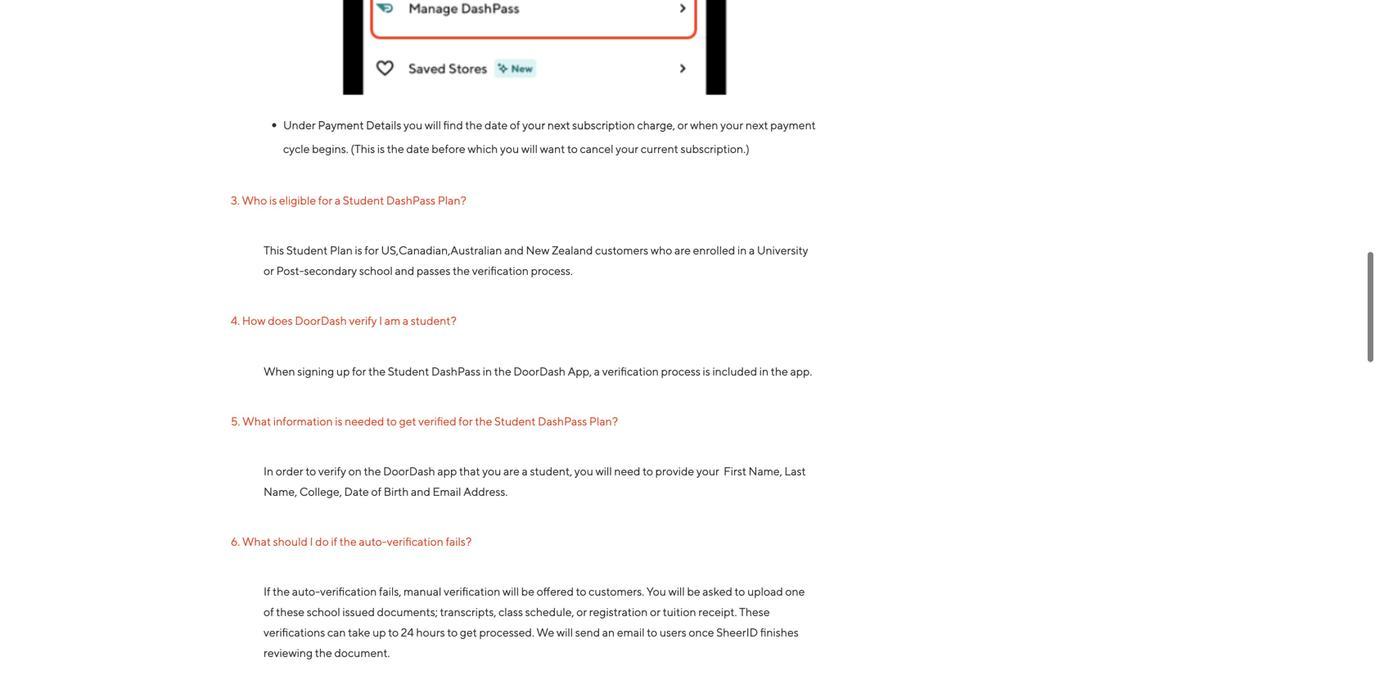Task type: describe. For each thing, give the bounding box(es) containing it.
the right if
[[339, 535, 357, 548]]

process.
[[531, 264, 573, 277]]

the inside in order to verify on the doordash app that you are a student, you will need to provide your  first name, last name, college, date of birth and email address.
[[364, 464, 381, 478]]

or inside , or when your next payment cycle begins. (this is the date before which you will want to cancel your current subscription.)
[[677, 118, 688, 132]]

0 vertical spatial plan?
[[438, 193, 467, 207]]

email
[[433, 485, 461, 498]]

verification up transcripts,
[[444, 585, 500, 598]]

cancel
[[580, 142, 613, 155]]

subscription
[[572, 118, 635, 132]]

subscription.)
[[681, 142, 750, 155]]

current
[[641, 142, 678, 155]]

24
[[401, 626, 414, 639]]

4. how does doordash verify i am a student? link
[[231, 314, 457, 327]]

or up send
[[576, 605, 587, 619]]

for right the eligible
[[318, 193, 332, 207]]

to right need
[[643, 464, 653, 478]]

student,
[[530, 464, 572, 478]]

enrolled
[[693, 243, 735, 257]]

registration
[[589, 605, 648, 619]]

are inside this student plan is for us,canadian,australian and new zealand customers who are enrolled in a university or post-secondary school and passes the verification process.
[[675, 243, 691, 257]]

email
[[617, 626, 645, 639]]

when signing up for the student dashpass in the doordash app, a verification process is included in the app.
[[264, 364, 814, 378]]

will right we
[[557, 626, 573, 639]]

the inside this student plan is for us,canadian,australian and new zealand customers who are enrolled in a university or post-secondary school and passes the verification process.
[[453, 264, 470, 277]]

when
[[690, 118, 718, 132]]

app,
[[568, 364, 592, 378]]

school inside if the auto-verification fails, manual verification will be offered to customers. you will be asked to upload one of these school issued documents; transcripts, class schedule, or registration or tuition receipt. these verifications can take up to 24 hours to get processed. we will send an email to users once sheerid finishes reviewing the document.
[[307, 605, 340, 619]]

upload
[[747, 585, 783, 598]]

finishes
[[760, 626, 799, 639]]

if
[[264, 585, 271, 598]]

cycle
[[283, 142, 310, 155]]

your right cancel
[[616, 142, 639, 155]]

document.
[[334, 646, 390, 660]]

if
[[331, 535, 337, 548]]

these
[[739, 605, 770, 619]]

under payment details you will find the date of your next subscription charge
[[283, 118, 673, 132]]

6.
[[231, 535, 240, 548]]

before
[[432, 142, 465, 155]]

to left the users
[[647, 626, 657, 639]]

tuition
[[663, 605, 696, 619]]

to right hours
[[447, 626, 458, 639]]

6. what should i do if the auto-verification fails? link
[[231, 535, 472, 548]]

send
[[575, 626, 600, 639]]

manual
[[404, 585, 442, 598]]

your inside in order to verify on the doordash app that you are a student, you will need to provide your  first name, last name, college, date of birth and email address.
[[696, 464, 719, 478]]

documents;
[[377, 605, 438, 619]]

begins.
[[312, 142, 348, 155]]

last
[[784, 464, 806, 478]]

am
[[385, 314, 400, 327]]

under
[[283, 118, 316, 132]]

in order to verify on the doordash app that you are a student, you will need to provide your  first name, last name, college, date of birth and email address.
[[264, 464, 806, 498]]

zealand
[[552, 243, 593, 257]]

0 vertical spatial and
[[504, 243, 524, 257]]

should
[[273, 535, 308, 548]]

schedule,
[[525, 605, 574, 619]]

for right signing
[[352, 364, 366, 378]]

on
[[348, 464, 362, 478]]

university
[[757, 243, 808, 257]]

you inside , or when your next payment cycle begins. (this is the date before which you will want to cancel your current subscription.)
[[500, 142, 519, 155]]

you up address.
[[482, 464, 501, 478]]

0 horizontal spatial name,
[[264, 485, 297, 498]]

verification up issued
[[320, 585, 377, 598]]

sheerid
[[716, 626, 758, 639]]

fails?
[[446, 535, 472, 548]]

verification left fails?
[[387, 535, 444, 548]]

student?
[[411, 314, 457, 327]]

0 horizontal spatial in
[[483, 364, 492, 378]]

plan
[[330, 243, 353, 257]]

payment
[[318, 118, 364, 132]]

6. what should i do if the auto-verification fails?
[[231, 535, 472, 548]]

once
[[689, 626, 714, 639]]

,
[[673, 118, 675, 132]]

user-added image image
[[331, 0, 741, 103]]

or inside this student plan is for us,canadian,australian and new zealand customers who are enrolled in a university or post-secondary school and passes the verification process.
[[264, 264, 274, 277]]

5. what information is needed to get verified for the student dashpass plan?
[[231, 414, 618, 428]]

the right find
[[465, 118, 482, 132]]

0 vertical spatial up
[[336, 364, 350, 378]]

is right process
[[703, 364, 710, 378]]

users
[[660, 626, 686, 639]]

5.
[[231, 414, 240, 428]]

who
[[242, 193, 267, 207]]

1 horizontal spatial i
[[379, 314, 382, 327]]

a right am
[[403, 314, 409, 327]]

you right details
[[404, 118, 423, 132]]

if the auto-verification fails, manual verification will be offered to customers. you will be asked to upload one of these school issued documents; transcripts, class schedule, or registration or tuition receipt. these verifications can take up to 24 hours to get processed. we will send an email to users once sheerid finishes reviewing the document.
[[264, 585, 805, 660]]

or down you at the left bottom
[[650, 605, 661, 619]]

date
[[344, 485, 369, 498]]

2 horizontal spatial of
[[510, 118, 520, 132]]

1 horizontal spatial plan?
[[589, 414, 618, 428]]

you
[[647, 585, 666, 598]]

will up class
[[503, 585, 519, 598]]

date inside , or when your next payment cycle begins. (this is the date before which you will want to cancel your current subscription.)
[[406, 142, 429, 155]]

fails,
[[379, 585, 401, 598]]

these
[[276, 605, 305, 619]]

we
[[537, 626, 554, 639]]

student up 5. what information is needed to get verified for the student dashpass plan? link
[[388, 364, 429, 378]]

to right asked
[[735, 585, 745, 598]]

address.
[[463, 485, 508, 498]]

class
[[499, 605, 523, 619]]

are inside in order to verify on the doordash app that you are a student, you will need to provide your  first name, last name, college, date of birth and email address.
[[503, 464, 520, 478]]

3. who is eligible for a student dashpass plan?
[[231, 193, 467, 207]]

a inside in order to verify on the doordash app that you are a student, you will need to provide your  first name, last name, college, date of birth and email address.
[[522, 464, 528, 478]]

receipt.
[[698, 605, 737, 619]]

your right when
[[720, 118, 743, 132]]

you right student,
[[574, 464, 593, 478]]

4. how does doordash verify i am a student?
[[231, 314, 457, 327]]

issued
[[342, 605, 375, 619]]

student down (this at the left of the page
[[343, 193, 384, 207]]

can
[[327, 626, 346, 639]]

a right app,
[[594, 364, 600, 378]]

in inside this student plan is for us,canadian,australian and new zealand customers who are enrolled in a university or post-secondary school and passes the verification process.
[[737, 243, 747, 257]]

up inside if the auto-verification fails, manual verification will be offered to customers. you will be asked to upload one of these school issued documents; transcripts, class schedule, or registration or tuition receipt. these verifications can take up to 24 hours to get processed. we will send an email to users once sheerid finishes reviewing the document.
[[372, 626, 386, 639]]

details
[[366, 118, 401, 132]]

transcripts,
[[440, 605, 496, 619]]

need
[[614, 464, 640, 478]]

will right you at the left bottom
[[668, 585, 685, 598]]

app.
[[790, 364, 812, 378]]

2 be from the left
[[687, 585, 700, 598]]

one
[[785, 585, 805, 598]]

what for 6.
[[242, 535, 271, 548]]

a inside this student plan is for us,canadian,australian and new zealand customers who are enrolled in a university or post-secondary school and passes the verification process.
[[749, 243, 755, 257]]

reviewing
[[264, 646, 313, 660]]



Task type: vqa. For each thing, say whether or not it's contained in the screenshot.
6.
yes



Task type: locate. For each thing, give the bounding box(es) containing it.
2 horizontal spatial in
[[759, 364, 769, 378]]

eligible
[[279, 193, 316, 207]]

2 vertical spatial of
[[264, 605, 274, 619]]

0 vertical spatial school
[[359, 264, 393, 277]]

verify left am
[[349, 314, 377, 327]]

to right needed
[[386, 414, 397, 428]]

an
[[602, 626, 615, 639]]

secondary
[[304, 264, 357, 277]]

will left find
[[425, 118, 441, 132]]

the right passes
[[453, 264, 470, 277]]

hours
[[416, 626, 445, 639]]

1 horizontal spatial get
[[460, 626, 477, 639]]

up
[[336, 364, 350, 378], [372, 626, 386, 639]]

what right 6.
[[242, 535, 271, 548]]

you right which
[[500, 142, 519, 155]]

1 vertical spatial verify
[[318, 464, 346, 478]]

verifications
[[264, 626, 325, 639]]

1 vertical spatial school
[[307, 605, 340, 619]]

the left app,
[[494, 364, 511, 378]]

dashpass up verified
[[431, 364, 481, 378]]

the right "if"
[[273, 585, 290, 598]]

the right on
[[364, 464, 381, 478]]

2 vertical spatial and
[[411, 485, 430, 498]]

1 vertical spatial plan?
[[589, 414, 618, 428]]

0 horizontal spatial doordash
[[295, 314, 347, 327]]

what right 5.
[[242, 414, 271, 428]]

0 vertical spatial what
[[242, 414, 271, 428]]

or down this
[[264, 264, 274, 277]]

1 be from the left
[[521, 585, 534, 598]]

college,
[[299, 485, 342, 498]]

get inside if the auto-verification fails, manual verification will be offered to customers. you will be asked to upload one of these school issued documents; transcripts, class schedule, or registration or tuition receipt. these verifications can take up to 24 hours to get processed. we will send an email to users once sheerid finishes reviewing the document.
[[460, 626, 477, 639]]

that
[[459, 464, 480, 478]]

needed
[[345, 414, 384, 428]]

0 vertical spatial doordash
[[295, 314, 347, 327]]

1 vertical spatial date
[[406, 142, 429, 155]]

1 vertical spatial doordash
[[514, 364, 566, 378]]

0 horizontal spatial date
[[406, 142, 429, 155]]

be
[[521, 585, 534, 598], [687, 585, 700, 598]]

in right the included
[[759, 364, 769, 378]]

is right who
[[269, 193, 277, 207]]

0 horizontal spatial up
[[336, 364, 350, 378]]

will left need
[[596, 464, 612, 478]]

verify inside in order to verify on the doordash app that you are a student, you will need to provide your  first name, last name, college, date of birth and email address.
[[318, 464, 346, 478]]

do
[[315, 535, 329, 548]]

is left needed
[[335, 414, 343, 428]]

school right the secondary
[[359, 264, 393, 277]]

take
[[348, 626, 370, 639]]

to right want
[[567, 142, 578, 155]]

1 horizontal spatial name,
[[749, 464, 782, 478]]

is inside , or when your next payment cycle begins. (this is the date before which you will want to cancel your current subscription.)
[[377, 142, 385, 155]]

and left new
[[504, 243, 524, 257]]

processed.
[[479, 626, 534, 639]]

student up the post-
[[286, 243, 328, 257]]

to inside , or when your next payment cycle begins. (this is the date before which you will want to cancel your current subscription.)
[[567, 142, 578, 155]]

0 horizontal spatial auto-
[[292, 585, 320, 598]]

1 horizontal spatial be
[[687, 585, 700, 598]]

1 vertical spatial up
[[372, 626, 386, 639]]

0 horizontal spatial plan?
[[438, 193, 467, 207]]

0 horizontal spatial i
[[310, 535, 313, 548]]

student inside this student plan is for us,canadian,australian and new zealand customers who are enrolled in a university or post-secondary school and passes the verification process.
[[286, 243, 328, 257]]

payment
[[770, 118, 816, 132]]

student down when signing up for the student dashpass in the doordash app, a verification process is included in the app.
[[494, 414, 536, 428]]

1 horizontal spatial verify
[[349, 314, 377, 327]]

does
[[268, 314, 293, 327]]

birth
[[384, 485, 409, 498]]

verification inside this student plan is for us,canadian,australian and new zealand customers who are enrolled in a university or post-secondary school and passes the verification process.
[[472, 264, 529, 277]]

0 horizontal spatial verify
[[318, 464, 346, 478]]

doordash inside in order to verify on the doordash app that you are a student, you will need to provide your  first name, last name, college, date of birth and email address.
[[383, 464, 435, 478]]

is right 'plan'
[[355, 243, 362, 257]]

4.
[[231, 314, 240, 327]]

get down transcripts,
[[460, 626, 477, 639]]

information
[[273, 414, 333, 428]]

offered
[[537, 585, 574, 598]]

new
[[526, 243, 550, 257]]

the
[[465, 118, 482, 132], [387, 142, 404, 155], [453, 264, 470, 277], [368, 364, 386, 378], [494, 364, 511, 378], [771, 364, 788, 378], [475, 414, 492, 428], [364, 464, 381, 478], [339, 535, 357, 548], [273, 585, 290, 598], [315, 646, 332, 660]]

1 horizontal spatial up
[[372, 626, 386, 639]]

1 vertical spatial of
[[371, 485, 381, 498]]

school up can
[[307, 605, 340, 619]]

i left am
[[379, 314, 382, 327]]

0 horizontal spatial of
[[264, 605, 274, 619]]

the up needed
[[368, 364, 386, 378]]

0 horizontal spatial be
[[521, 585, 534, 598]]

in right enrolled
[[737, 243, 747, 257]]

or right the ,
[[677, 118, 688, 132]]

the right verified
[[475, 414, 492, 428]]

3.
[[231, 193, 240, 207]]

plan?
[[438, 193, 467, 207], [589, 414, 618, 428]]

for right 'plan'
[[365, 243, 379, 257]]

verify
[[349, 314, 377, 327], [318, 464, 346, 478]]

0 horizontal spatial next
[[547, 118, 570, 132]]

will inside , or when your next payment cycle begins. (this is the date before which you will want to cancel your current subscription.)
[[521, 142, 538, 155]]

or
[[677, 118, 688, 132], [264, 264, 274, 277], [576, 605, 587, 619], [650, 605, 661, 619]]

doordash right does
[[295, 314, 347, 327]]

doordash up 'birth' on the left bottom of page
[[383, 464, 435, 478]]

0 vertical spatial get
[[399, 414, 416, 428]]

of inside in order to verify on the doordash app that you are a student, you will need to provide your  first name, last name, college, date of birth and email address.
[[371, 485, 381, 498]]

dashpass
[[386, 193, 436, 207], [431, 364, 481, 378], [538, 414, 587, 428]]

provide
[[655, 464, 694, 478]]

date up which
[[485, 118, 508, 132]]

1 vertical spatial what
[[242, 535, 271, 548]]

next inside , or when your next payment cycle begins. (this is the date before which you will want to cancel your current subscription.)
[[746, 118, 768, 132]]

dashpass up us,canadian,australian at top
[[386, 193, 436, 207]]

1 next from the left
[[547, 118, 570, 132]]

the left app.
[[771, 364, 788, 378]]

1 vertical spatial get
[[460, 626, 477, 639]]

1 horizontal spatial doordash
[[383, 464, 435, 478]]

1 horizontal spatial next
[[746, 118, 768, 132]]

process
[[661, 364, 701, 378]]

signing
[[297, 364, 334, 378]]

plan? up need
[[589, 414, 618, 428]]

1 vertical spatial and
[[395, 264, 414, 277]]

1 horizontal spatial of
[[371, 485, 381, 498]]

to right offered
[[576, 585, 587, 598]]

2 vertical spatial dashpass
[[538, 414, 587, 428]]

in up 5. what information is needed to get verified for the student dashpass plan?
[[483, 364, 492, 378]]

the down details
[[387, 142, 404, 155]]

customers
[[595, 243, 648, 257]]

2 horizontal spatial doordash
[[514, 364, 566, 378]]

will inside in order to verify on the doordash app that you are a student, you will need to provide your  first name, last name, college, date of birth and email address.
[[596, 464, 612, 478]]

1 horizontal spatial auto-
[[359, 535, 387, 548]]

verification down new
[[472, 264, 529, 277]]

how
[[242, 314, 266, 327]]

i left do
[[310, 535, 313, 548]]

0 horizontal spatial school
[[307, 605, 340, 619]]

1 horizontal spatial in
[[737, 243, 747, 257]]

in
[[264, 464, 273, 478]]

auto- inside if the auto-verification fails, manual verification will be offered to customers. you will be asked to upload one of these school issued documents; transcripts, class schedule, or registration or tuition receipt. these verifications can take up to 24 hours to get processed. we will send an email to users once sheerid finishes reviewing the document.
[[292, 585, 320, 598]]

0 vertical spatial dashpass
[[386, 193, 436, 207]]

of down "if"
[[264, 605, 274, 619]]

date left before
[[406, 142, 429, 155]]

3. who is eligible for a student dashpass plan? link
[[231, 193, 467, 207]]

doordash left app,
[[514, 364, 566, 378]]

your up want
[[522, 118, 545, 132]]

up right 'take' on the bottom
[[372, 626, 386, 639]]

1 vertical spatial name,
[[264, 485, 297, 498]]

customers.
[[589, 585, 644, 598]]

verification left process
[[602, 364, 659, 378]]

the down can
[[315, 646, 332, 660]]

, or when your next payment cycle begins. (this is the date before which you will want to cancel your current subscription.)
[[283, 118, 816, 155]]

of right date
[[371, 485, 381, 498]]

get left verified
[[399, 414, 416, 428]]

5. what information is needed to get verified for the student dashpass plan? link
[[231, 414, 618, 428]]

a
[[335, 193, 341, 207], [749, 243, 755, 257], [403, 314, 409, 327], [594, 364, 600, 378], [522, 464, 528, 478]]

0 vertical spatial verify
[[349, 314, 377, 327]]

next left payment
[[746, 118, 768, 132]]

(this
[[351, 142, 375, 155]]

want
[[540, 142, 565, 155]]

0 vertical spatial name,
[[749, 464, 782, 478]]

i
[[379, 314, 382, 327], [310, 535, 313, 548]]

to left 24
[[388, 626, 399, 639]]

to right the order
[[306, 464, 316, 478]]

us,canadian,australian
[[381, 243, 502, 257]]

of inside if the auto-verification fails, manual verification will be offered to customers. you will be asked to upload one of these school issued documents; transcripts, class schedule, or registration or tuition receipt. these verifications can take up to 24 hours to get processed. we will send an email to users once sheerid finishes reviewing the document.
[[264, 605, 274, 619]]

is inside this student plan is for us,canadian,australian and new zealand customers who are enrolled in a university or post-secondary school and passes the verification process.
[[355, 243, 362, 257]]

when
[[264, 364, 295, 378]]

which
[[468, 142, 498, 155]]

plan? up us,canadian,australian at top
[[438, 193, 467, 207]]

be up class
[[521, 585, 534, 598]]

name, left "last"
[[749, 464, 782, 478]]

this
[[264, 243, 284, 257]]

auto- up the these
[[292, 585, 320, 598]]

verify left on
[[318, 464, 346, 478]]

0 horizontal spatial get
[[399, 414, 416, 428]]

1 vertical spatial i
[[310, 535, 313, 548]]

this student plan is for us,canadian,australian and new zealand customers who are enrolled in a university or post-secondary school and passes the verification process.
[[264, 243, 808, 277]]

asked
[[703, 585, 733, 598]]

0 vertical spatial auto-
[[359, 535, 387, 548]]

order
[[276, 464, 303, 478]]

what for 5.
[[242, 414, 271, 428]]

auto- right if
[[359, 535, 387, 548]]

1 vertical spatial dashpass
[[431, 364, 481, 378]]

app
[[437, 464, 457, 478]]

2 next from the left
[[746, 118, 768, 132]]

next
[[547, 118, 570, 132], [746, 118, 768, 132]]

of right find
[[510, 118, 520, 132]]

a left university
[[749, 243, 755, 257]]

name, down the order
[[264, 485, 297, 498]]

you
[[404, 118, 423, 132], [500, 142, 519, 155], [482, 464, 501, 478], [574, 464, 593, 478]]

1 horizontal spatial school
[[359, 264, 393, 277]]

1 vertical spatial are
[[503, 464, 520, 478]]

charge
[[637, 118, 673, 132]]

dashpass up student,
[[538, 414, 587, 428]]

up right signing
[[336, 364, 350, 378]]

for right verified
[[459, 414, 473, 428]]

0 vertical spatial are
[[675, 243, 691, 257]]

passes
[[417, 264, 451, 277]]

verified
[[418, 414, 456, 428]]

is right (this at the left of the page
[[377, 142, 385, 155]]

will
[[425, 118, 441, 132], [521, 142, 538, 155], [596, 464, 612, 478], [503, 585, 519, 598], [668, 585, 685, 598], [557, 626, 573, 639]]

the inside , or when your next payment cycle begins. (this is the date before which you will want to cancel your current subscription.)
[[387, 142, 404, 155]]

your right provide
[[696, 464, 719, 478]]

are up address.
[[503, 464, 520, 478]]

what
[[242, 414, 271, 428], [242, 535, 271, 548]]

and right 'birth' on the left bottom of page
[[411, 485, 430, 498]]

in
[[737, 243, 747, 257], [483, 364, 492, 378], [759, 364, 769, 378]]

0 vertical spatial i
[[379, 314, 382, 327]]

2 vertical spatial doordash
[[383, 464, 435, 478]]

a left student,
[[522, 464, 528, 478]]

and left passes
[[395, 264, 414, 277]]

next up want
[[547, 118, 570, 132]]

1 horizontal spatial date
[[485, 118, 508, 132]]

will left want
[[521, 142, 538, 155]]

and inside in order to verify on the doordash app that you are a student, you will need to provide your  first name, last name, college, date of birth and email address.
[[411, 485, 430, 498]]

are right who at the top
[[675, 243, 691, 257]]

student
[[343, 193, 384, 207], [286, 243, 328, 257], [388, 364, 429, 378], [494, 414, 536, 428]]

1 vertical spatial auto-
[[292, 585, 320, 598]]

are
[[675, 243, 691, 257], [503, 464, 520, 478]]

1 horizontal spatial are
[[675, 243, 691, 257]]

a right the eligible
[[335, 193, 341, 207]]

0 vertical spatial date
[[485, 118, 508, 132]]

who
[[651, 243, 672, 257]]

to
[[567, 142, 578, 155], [386, 414, 397, 428], [306, 464, 316, 478], [643, 464, 653, 478], [576, 585, 587, 598], [735, 585, 745, 598], [388, 626, 399, 639], [447, 626, 458, 639], [647, 626, 657, 639]]

post-
[[276, 264, 304, 277]]

0 vertical spatial of
[[510, 118, 520, 132]]

school inside this student plan is for us,canadian,australian and new zealand customers who are enrolled in a university or post-secondary school and passes the verification process.
[[359, 264, 393, 277]]

for inside this student plan is for us,canadian,australian and new zealand customers who are enrolled in a university or post-secondary school and passes the verification process.
[[365, 243, 379, 257]]

verification
[[472, 264, 529, 277], [602, 364, 659, 378], [387, 535, 444, 548], [320, 585, 377, 598], [444, 585, 500, 598]]

0 horizontal spatial are
[[503, 464, 520, 478]]



